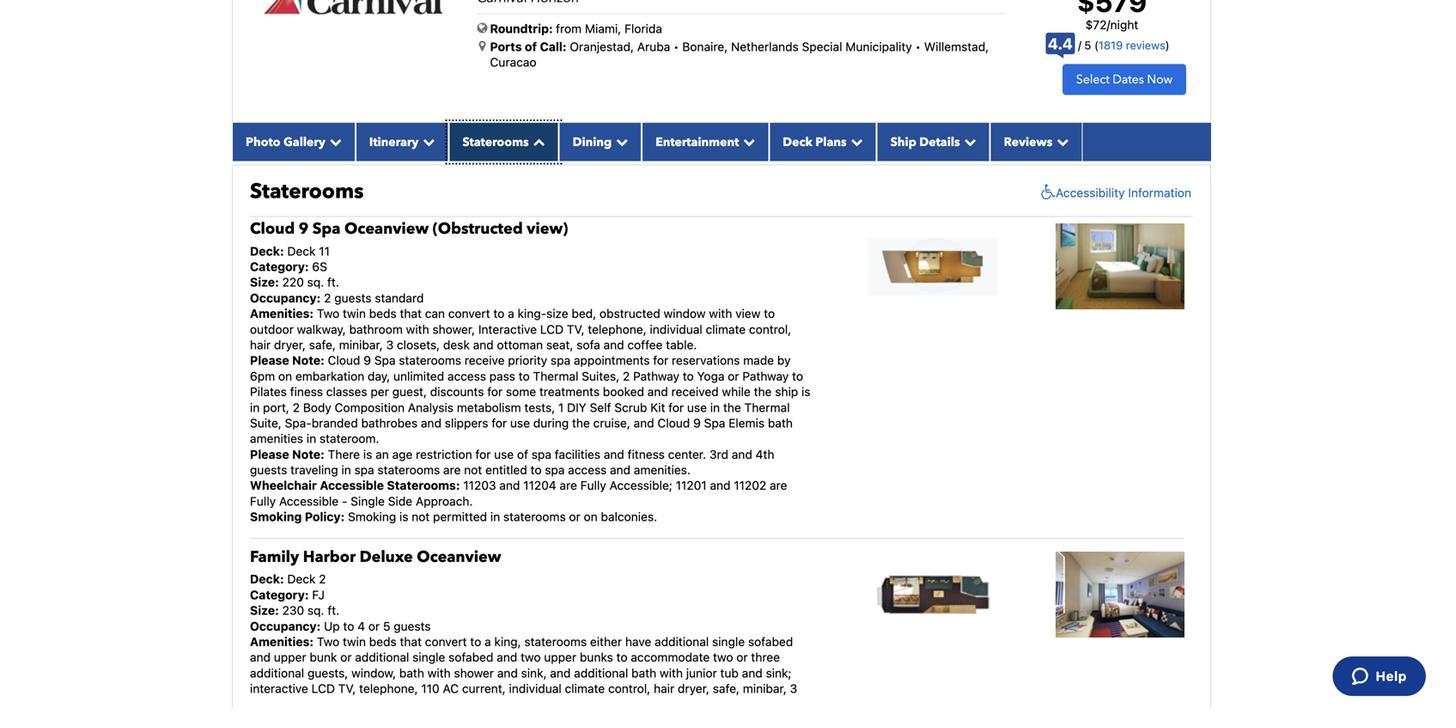 Task type: describe. For each thing, give the bounding box(es) containing it.
for left reservations
[[653, 353, 669, 368]]

with up 110
[[428, 666, 451, 680]]

2 horizontal spatial are
[[770, 479, 788, 493]]

sq. for 6s
[[307, 275, 324, 289]]

note: inside the cloud 9 spa staterooms receive priority spa appointments for reservations made by 6pm on embarkation day, unlimited access pass to thermal suites, 2 pathway to yoga or pathway to pilates finess classes per guest, discounts for some treatments booked and received while the ship is in port, 2 body composition analysis metabolism tests, 1 diy self scrub kit for use in the thermal suite, spa-branded bathrobes and slippers for use during the cruise, and cloud 9 spa elemis bath amenities in stateroom. please note:
[[292, 447, 325, 461]]

cloud for staterooms
[[328, 353, 361, 368]]

and left "4th"
[[732, 447, 753, 461]]

additional up interactive
[[250, 666, 304, 680]]

1 horizontal spatial bath
[[632, 666, 657, 680]]

traveling
[[291, 463, 338, 477]]

and up kit
[[648, 385, 669, 399]]

suite,
[[250, 416, 282, 430]]

bed,
[[572, 306, 597, 321]]

accommodate
[[631, 650, 710, 665]]

received
[[672, 385, 719, 399]]

day,
[[368, 369, 390, 383]]

now
[[1148, 71, 1173, 88]]

dining
[[573, 134, 612, 150]]

appointments
[[574, 353, 650, 368]]

accessibility
[[1056, 185, 1126, 200]]

map marker image
[[479, 40, 486, 52]]

climate inside two twin beds that convert to a king, staterooms either have additional single sofabed and upper bunk or additional single sofabed and two upper bunks to accommodate two or three additional guests, window, bath with shower and sink, and additional bath with junior tub and sink; interactive lcd tv, telephone, 110 ac current, individual climate control, hair dryer, safe, minibar, 3 closets, desk and ottoman seat, and sitting area with sofa and coffee table.
[[565, 682, 605, 696]]

by
[[778, 353, 791, 368]]

control, inside two twin beds that can convert to a king-size bed, obstructed window with view to outdoor walkway, bathroom with shower, interactive lcd tv, telephone, individual climate control, hair dryer, safe, minibar, 3 closets, desk and ottoman seat, sofa and coffee table. please note:
[[749, 322, 792, 336]]

ottoman inside two twin beds that can convert to a king-size bed, obstructed window with view to outdoor walkway, bathroom with shower, interactive lcd tv, telephone, individual climate control, hair dryer, safe, minibar, 3 closets, desk and ottoman seat, sofa and coffee table. please note:
[[497, 338, 543, 352]]

in down received
[[711, 400, 720, 414]]

chevron up image
[[529, 136, 545, 148]]

or up tub
[[737, 650, 748, 665]]

staterooms button
[[449, 123, 559, 161]]

staterooms inside there is an age restriction for use of spa facilities and fitness center. 3rd and 4th guests traveling in spa staterooms are not entitled to spa access and amenities. wheelchair accessible staterooms:
[[378, 463, 440, 477]]

self
[[590, 400, 612, 414]]

and right sink,
[[550, 666, 571, 680]]

2 up spa- on the bottom left of page
[[293, 400, 300, 414]]

ship details button
[[877, 123, 991, 161]]

5 inside 4.4 / 5 ( 1819 reviews )
[[1085, 39, 1092, 52]]

composition
[[335, 400, 405, 414]]

deck plans
[[783, 134, 847, 150]]

night
[[1111, 18, 1139, 32]]

$72
[[1086, 18, 1107, 32]]

0 vertical spatial use
[[688, 400, 707, 414]]

to up interactive
[[494, 306, 505, 321]]

2 horizontal spatial spa
[[704, 416, 726, 430]]

desk inside two twin beds that can convert to a king-size bed, obstructed window with view to outdoor walkway, bathroom with shower, interactive lcd tv, telephone, individual climate control, hair dryer, safe, minibar, 3 closets, desk and ottoman seat, sofa and coffee table. please note:
[[443, 338, 470, 352]]

photo
[[246, 134, 281, 150]]

dryer, inside two twin beds that can convert to a king-size bed, obstructed window with view to outdoor walkway, bathroom with shower, interactive lcd tv, telephone, individual climate control, hair dryer, safe, minibar, 3 closets, desk and ottoman seat, sofa and coffee table. please note:
[[274, 338, 306, 352]]

guests inside category: fj size: 230 sq. ft. occupancy: up to 4 or 5 guests amenities:
[[394, 619, 431, 633]]

fitness
[[628, 447, 665, 461]]

oranjestad,
[[570, 40, 634, 54]]

florida
[[625, 22, 663, 36]]

there
[[328, 447, 360, 461]]

either
[[590, 635, 622, 649]]

chevron down image for deck plans
[[847, 136, 863, 148]]

2 vertical spatial the
[[572, 416, 590, 430]]

pass
[[490, 369, 516, 383]]

deck: inside family harbor deluxe oceanview deck: deck 2
[[250, 572, 284, 586]]

category: 6s size: 220 sq. ft. occupancy: 2 guests standard amenities:
[[250, 260, 424, 321]]

staterooms inside dropdown button
[[463, 134, 529, 150]]

please inside two twin beds that can convert to a king-size bed, obstructed window with view to outdoor walkway, bathroom with shower, interactive lcd tv, telephone, individual climate control, hair dryer, safe, minibar, 3 closets, desk and ottoman seat, sofa and coffee table. please note:
[[250, 353, 289, 368]]

size: for 220
[[250, 275, 279, 289]]

chevron down image for entertainment
[[739, 136, 756, 148]]

sq. for fj
[[308, 603, 324, 618]]

family
[[250, 546, 299, 568]]

pilates
[[250, 385, 287, 399]]

closets, inside two twin beds that can convert to a king-size bed, obstructed window with view to outdoor walkway, bathroom with shower, interactive lcd tv, telephone, individual climate control, hair dryer, safe, minibar, 3 closets, desk and ottoman seat, sofa and coffee table. please note:
[[397, 338, 440, 352]]

desk inside two twin beds that convert to a king, staterooms either have additional single sofabed and upper bunk or additional single sofabed and two upper bunks to accommodate two or three additional guests, window, bath with shower and sink, and additional bath with junior tub and sink; interactive lcd tv, telephone, 110 ac current, individual climate control, hair dryer, safe, minibar, 3 closets, desk and ottoman seat, and sitting area with sofa and coffee table.
[[297, 697, 323, 708]]

or inside category: fj size: 230 sq. ft. occupancy: up to 4 or 5 guests amenities:
[[369, 619, 380, 633]]

convert inside two twin beds that convert to a king, staterooms either have additional single sofabed and upper bunk or additional single sofabed and two upper bunks to accommodate two or three additional guests, window, bath with shower and sink, and additional bath with junior tub and sink; interactive lcd tv, telephone, 110 ac current, individual climate control, hair dryer, safe, minibar, 3 closets, desk and ottoman seat, and sitting area with sofa and coffee table.
[[425, 635, 467, 649]]

for down metabolism
[[492, 416, 507, 430]]

for up metabolism
[[488, 385, 503, 399]]

current,
[[462, 682, 506, 696]]

3rd
[[710, 447, 729, 461]]

5 inside category: fj size: 230 sq. ft. occupancy: up to 4 or 5 guests amenities:
[[383, 619, 391, 633]]

staterooms inside the cloud 9 spa staterooms receive priority spa appointments for reservations made by 6pm on embarkation day, unlimited access pass to thermal suites, 2 pathway to yoga or pathway to pilates finess classes per guest, discounts for some treatments booked and received while the ship is in port, 2 body composition analysis metabolism tests, 1 diy self scrub kit for use in the thermal suite, spa-branded bathrobes and slippers for use during the cruise, and cloud 9 spa elemis bath amenities in stateroom. please note:
[[399, 353, 462, 368]]

2 inside category: 6s size: 220 sq. ft. occupancy: 2 guests standard amenities:
[[324, 291, 331, 305]]

not inside there is an age restriction for use of spa facilities and fitness center. 3rd and 4th guests traveling in spa staterooms are not entitled to spa access and amenities. wheelchair accessible staterooms:
[[464, 463, 482, 477]]

junior
[[687, 666, 717, 680]]

0 horizontal spatial staterooms
[[250, 177, 364, 206]]

a inside two twin beds that convert to a king, staterooms either have additional single sofabed and upper bunk or additional single sofabed and two upper bunks to accommodate two or three additional guests, window, bath with shower and sink, and additional bath with junior tub and sink; interactive lcd tv, telephone, 110 ac current, individual climate control, hair dryer, safe, minibar, 3 closets, desk and ottoman seat, and sitting area with sofa and coffee table.
[[485, 635, 491, 649]]

finess
[[290, 385, 323, 399]]

1 horizontal spatial fully
[[581, 479, 607, 493]]

sofa inside two twin beds that convert to a king, staterooms either have additional single sofabed and upper bunk or additional single sofabed and two upper bunks to accommodate two or three additional guests, window, bath with shower and sink, and additional bath with junior tub and sink; interactive lcd tv, telephone, 110 ac current, individual climate control, hair dryer, safe, minibar, 3 closets, desk and ottoman seat, and sitting area with sofa and coffee table.
[[545, 697, 569, 708]]

hair inside two twin beds that can convert to a king-size bed, obstructed window with view to outdoor walkway, bathroom with shower, interactive lcd tv, telephone, individual climate control, hair dryer, safe, minibar, 3 closets, desk and ottoman seat, sofa and coffee table. please note:
[[250, 338, 271, 352]]

king,
[[495, 635, 521, 649]]

1 horizontal spatial are
[[560, 479, 577, 493]]

table. inside two twin beds that convert to a king, staterooms either have additional single sofabed and upper bunk or additional single sofabed and two upper bunks to accommodate two or three additional guests, window, bath with shower and sink, and additional bath with junior tub and sink; interactive lcd tv, telephone, 110 ac current, individual climate control, hair dryer, safe, minibar, 3 closets, desk and ottoman seat, and sitting area with sofa and coffee table.
[[635, 697, 666, 708]]

sitting
[[454, 697, 488, 708]]

on inside 11203 and 11204 are fully accessible; 11201 and 11202 are fully accessible - single side approach. smoking policy: smoking is not permitted in staterooms or on balconies.
[[584, 510, 598, 524]]

access inside there is an age restriction for use of spa facilities and fitness center. 3rd and 4th guests traveling in spa staterooms are not entitled to spa access and amenities. wheelchair accessible staterooms:
[[568, 463, 607, 477]]

port,
[[263, 400, 290, 414]]

spa-
[[285, 416, 312, 430]]

up
[[324, 619, 340, 633]]

or inside 11203 and 11204 are fully accessible; 11201 and 11202 are fully accessible - single side approach. smoking policy: smoking is not permitted in staterooms or on balconies.
[[569, 510, 581, 524]]

1819 reviews link
[[1099, 39, 1166, 52]]

twin for bathroom
[[343, 306, 366, 321]]

diy
[[567, 400, 587, 414]]

classes
[[326, 385, 368, 399]]

2 horizontal spatial the
[[754, 385, 772, 399]]

aruba
[[638, 40, 671, 54]]

6pm
[[250, 369, 275, 383]]

with down accommodate
[[660, 666, 683, 680]]

tub
[[721, 666, 739, 680]]

1 vertical spatial sofabed
[[449, 650, 494, 665]]

to inside there is an age restriction for use of spa facilities and fitness center. 3rd and 4th guests traveling in spa staterooms are not entitled to spa access and amenities. wheelchair accessible staterooms:
[[531, 463, 542, 477]]

while
[[722, 385, 751, 399]]

category: for 220
[[250, 260, 309, 274]]

of inside there is an age restriction for use of spa facilities and fitness center. 3rd and 4th guests traveling in spa staterooms are not entitled to spa access and amenities. wheelchair accessible staterooms:
[[517, 447, 529, 461]]

cruise,
[[594, 416, 631, 430]]

cloud 9 spa oceanview (obstructed view) deck: deck 11
[[250, 218, 568, 258]]

additional down bunks
[[574, 666, 629, 680]]

body
[[303, 400, 332, 414]]

during
[[534, 416, 569, 430]]

0 horizontal spatial single
[[413, 650, 445, 665]]

1 pathway from the left
[[633, 369, 680, 383]]

0 horizontal spatial bath
[[400, 666, 424, 680]]

convert inside two twin beds that can convert to a king-size bed, obstructed window with view to outdoor walkway, bathroom with shower, interactive lcd tv, telephone, individual climate control, hair dryer, safe, minibar, 3 closets, desk and ottoman seat, sofa and coffee table. please note:
[[448, 306, 490, 321]]

is inside 11203 and 11204 are fully accessible; 11201 and 11202 are fully accessible - single side approach. smoking policy: smoking is not permitted in staterooms or on balconies.
[[400, 510, 409, 524]]

and right 11201
[[710, 479, 731, 493]]

and up interactive
[[250, 650, 271, 665]]

deck plans button
[[769, 123, 877, 161]]

table. inside two twin beds that can convert to a king-size bed, obstructed window with view to outdoor walkway, bathroom with shower, interactive lcd tv, telephone, individual climate control, hair dryer, safe, minibar, 3 closets, desk and ottoman seat, sofa and coffee table. please note:
[[666, 338, 697, 352]]

2 inside family harbor deluxe oceanview deck: deck 2
[[319, 572, 326, 586]]

dates
[[1113, 71, 1145, 88]]

with left view at the top of page
[[709, 306, 733, 321]]

from
[[556, 22, 582, 36]]

category: fj size: 230 sq. ft. occupancy: up to 4 or 5 guests amenities:
[[250, 588, 431, 649]]

sofa inside two twin beds that can convert to a king-size bed, obstructed window with view to outdoor walkway, bathroom with shower, interactive lcd tv, telephone, individual climate control, hair dryer, safe, minibar, 3 closets, desk and ottoman seat, sofa and coffee table. please note:
[[577, 338, 601, 352]]

and down 110
[[430, 697, 451, 708]]

-
[[342, 494, 348, 508]]

ship
[[775, 385, 799, 399]]

accessible;
[[610, 479, 673, 493]]

and down cruise,
[[604, 447, 625, 461]]

guests inside category: 6s size: 220 sq. ft. occupancy: 2 guests standard amenities:
[[334, 291, 372, 305]]

deck inside family harbor deluxe oceanview deck: deck 2
[[287, 572, 316, 586]]

and left sink,
[[497, 666, 518, 680]]

kit
[[651, 400, 666, 414]]

and down analysis
[[421, 416, 442, 430]]

wheelchair image
[[1037, 184, 1056, 201]]

additional up window,
[[355, 650, 409, 665]]

with down can
[[406, 322, 429, 336]]

view
[[736, 306, 761, 321]]

staterooms main content
[[223, 0, 1220, 708]]

and down three
[[742, 666, 763, 680]]

occupancy: for 230
[[250, 619, 321, 633]]

additional up accommodate
[[655, 635, 709, 649]]

not inside 11203 and 11204 are fully accessible; 11201 and 11202 are fully accessible - single side approach. smoking policy: smoking is not permitted in staterooms or on balconies.
[[412, 510, 430, 524]]

three
[[752, 650, 780, 665]]

1 horizontal spatial the
[[724, 400, 742, 414]]

accessibility information
[[1056, 185, 1192, 200]]

photo gallery
[[246, 134, 326, 150]]

lcd inside two twin beds that can convert to a king-size bed, obstructed window with view to outdoor walkway, bathroom with shower, interactive lcd tv, telephone, individual climate control, hair dryer, safe, minibar, 3 closets, desk and ottoman seat, sofa and coffee table. please note:
[[540, 322, 564, 336]]

that for single
[[400, 635, 422, 649]]

branded
[[312, 416, 358, 430]]

two twin beds that convert to a king, staterooms either have additional single sofabed and upper bunk or additional single sofabed and two upper bunks to accommodate two or three additional guests, window, bath with shower and sink, and additional bath with junior tub and sink; interactive lcd tv, telephone, 110 ac current, individual climate control, hair dryer, safe, minibar, 3 closets, desk and ottoman seat, and sitting area with sofa and coffee table.
[[250, 635, 798, 708]]

bonaire,
[[683, 40, 728, 54]]

11203
[[464, 479, 496, 493]]

bathrobes
[[361, 416, 418, 430]]

ft. for 2
[[327, 275, 339, 289]]

3 inside two twin beds that convert to a king, staterooms either have additional single sofabed and upper bunk or additional single sofabed and two upper bunks to accommodate two or three additional guests, window, bath with shower and sink, and additional bath with junior tub and sink; interactive lcd tv, telephone, 110 ac current, individual climate control, hair dryer, safe, minibar, 3 closets, desk and ottoman seat, and sitting area with sofa and coffee table.
[[790, 682, 798, 696]]

to right view at the top of page
[[764, 306, 775, 321]]

details
[[920, 134, 961, 150]]

cabin image for deck 11 deck on carnival horizon image
[[1056, 223, 1185, 309]]

booked
[[603, 385, 645, 399]]

coffee inside two twin beds that can convert to a king-size bed, obstructed window with view to outdoor walkway, bathroom with shower, interactive lcd tv, telephone, individual climate control, hair dryer, safe, minibar, 3 closets, desk and ottoman seat, sofa and coffee table. please note:
[[628, 338, 663, 352]]

stateroom.
[[320, 432, 379, 446]]

2 • from the left
[[916, 40, 921, 54]]

in down spa- on the bottom left of page
[[307, 432, 316, 446]]

4.4
[[1049, 34, 1073, 53]]

roundtrip: from miami, florida
[[490, 22, 663, 36]]

with right area
[[519, 697, 542, 708]]

select          dates now
[[1077, 71, 1173, 88]]

1 vertical spatial use
[[511, 416, 530, 430]]

4.4 / 5 ( 1819 reviews )
[[1049, 34, 1170, 53]]

)
[[1166, 39, 1170, 52]]

to up received
[[683, 369, 694, 383]]

there is an age restriction for use of spa facilities and fitness center. 3rd and 4th guests traveling in spa staterooms are not entitled to spa access and amenities. wheelchair accessible staterooms:
[[250, 447, 775, 493]]

king-
[[518, 306, 547, 321]]

220
[[282, 275, 304, 289]]

priority
[[508, 353, 548, 368]]

beds for additional
[[369, 635, 397, 649]]

obstructed
[[600, 306, 661, 321]]

1 horizontal spatial thermal
[[745, 400, 790, 414]]

in up suite,
[[250, 400, 260, 414]]

and down bunks
[[572, 697, 593, 708]]

two for or
[[317, 635, 340, 649]]

$72 / night
[[1086, 18, 1139, 32]]

made
[[744, 353, 774, 368]]

to down either
[[617, 650, 628, 665]]

lcd inside two twin beds that convert to a king, staterooms either have additional single sofabed and upper bunk or additional single sofabed and two upper bunks to accommodate two or three additional guests, window, bath with shower and sink, and additional bath with junior tub and sink; interactive lcd tv, telephone, 110 ac current, individual climate control, hair dryer, safe, minibar, 3 closets, desk and ottoman seat, and sitting area with sofa and coffee table.
[[312, 682, 335, 696]]

0 vertical spatial thermal
[[533, 369, 579, 383]]

entertainment button
[[642, 123, 769, 161]]

is inside there is an age restriction for use of spa facilities and fitness center. 3rd and 4th guests traveling in spa staterooms are not entitled to spa access and amenities. wheelchair accessible staterooms:
[[363, 447, 372, 461]]

to up shower
[[470, 635, 482, 649]]

6s
[[312, 260, 327, 274]]

bath inside the cloud 9 spa staterooms receive priority spa appointments for reservations made by 6pm on embarkation day, unlimited access pass to thermal suites, 2 pathway to yoga or pathway to pilates finess classes per guest, discounts for some treatments booked and received while the ship is in port, 2 body composition analysis metabolism tests, 1 diy self scrub kit for use in the thermal suite, spa-branded bathrobes and slippers for use during the cruise, and cloud 9 spa elemis bath amenities in stateroom. please note:
[[768, 416, 793, 430]]

0 vertical spatial of
[[525, 40, 537, 54]]

access inside the cloud 9 spa staterooms receive priority spa appointments for reservations made by 6pm on embarkation day, unlimited access pass to thermal suites, 2 pathway to yoga or pathway to pilates finess classes per guest, discounts for some treatments booked and received while the ship is in port, 2 body composition analysis metabolism tests, 1 diy self scrub kit for use in the thermal suite, spa-branded bathrobes and slippers for use during the cruise, and cloud 9 spa elemis bath amenities in stateroom. please note:
[[448, 369, 486, 383]]

miami,
[[585, 22, 622, 36]]

deck inside cloud 9 spa oceanview (obstructed view) deck: deck 11
[[287, 244, 316, 258]]

chevron down image for dining
[[612, 136, 628, 148]]

call:
[[540, 40, 567, 54]]

0 horizontal spatial fully
[[250, 494, 276, 508]]

side
[[388, 494, 413, 508]]

note: inside two twin beds that can convert to a king-size bed, obstructed window with view to outdoor walkway, bathroom with shower, interactive lcd tv, telephone, individual climate control, hair dryer, safe, minibar, 3 closets, desk and ottoman seat, sofa and coffee table. please note:
[[292, 353, 325, 368]]



Task type: vqa. For each thing, say whether or not it's contained in the screenshot.
board
no



Task type: locate. For each thing, give the bounding box(es) containing it.
0 vertical spatial occupancy:
[[250, 291, 321, 305]]

dryer, inside two twin beds that convert to a king, staterooms either have additional single sofabed and upper bunk or additional single sofabed and two upper bunks to accommodate two or three additional guests, window, bath with shower and sink, and additional bath with junior tub and sink; interactive lcd tv, telephone, 110 ac current, individual climate control, hair dryer, safe, minibar, 3 closets, desk and ottoman seat, and sitting area with sofa and coffee table.
[[678, 682, 710, 696]]

1 horizontal spatial minibar,
[[743, 682, 787, 696]]

is right ship
[[802, 385, 811, 399]]

oceanview for spa
[[345, 218, 429, 239]]

4 chevron down image from the left
[[847, 136, 863, 148]]

can
[[425, 306, 445, 321]]

2 horizontal spatial guests
[[394, 619, 431, 633]]

9 for staterooms
[[364, 353, 371, 368]]

9 down received
[[694, 416, 701, 430]]

shower,
[[433, 322, 475, 336]]

staterooms inside two twin beds that convert to a king, staterooms either have additional single sofabed and upper bunk or additional single sofabed and two upper bunks to accommodate two or three additional guests, window, bath with shower and sink, and additional bath with junior tub and sink; interactive lcd tv, telephone, 110 ac current, individual climate control, hair dryer, safe, minibar, 3 closets, desk and ottoman seat, and sitting area with sofa and coffee table.
[[525, 635, 587, 649]]

smoking
[[250, 510, 302, 524], [348, 510, 396, 524]]

staterooms down age
[[378, 463, 440, 477]]

9 for oceanview
[[299, 218, 309, 239]]

the left ship
[[754, 385, 772, 399]]

2 two from the top
[[317, 635, 340, 649]]

1 vertical spatial table.
[[635, 697, 666, 708]]

tv, inside two twin beds that can convert to a king-size bed, obstructed window with view to outdoor walkway, bathroom with shower, interactive lcd tv, telephone, individual climate control, hair dryer, safe, minibar, 3 closets, desk and ottoman seat, sofa and coffee table. please note:
[[567, 322, 585, 336]]

11203 and 11204 are fully accessible; 11201 and 11202 are fully accessible - single side approach. smoking policy: smoking is not permitted in staterooms or on balconies.
[[250, 479, 788, 524]]

1 vertical spatial thermal
[[745, 400, 790, 414]]

0 horizontal spatial 3
[[386, 338, 394, 352]]

staterooms up the unlimited on the bottom of the page
[[399, 353, 462, 368]]

and up accessible;
[[610, 463, 631, 477]]

lcd down guests,
[[312, 682, 335, 696]]

safe, down walkway,
[[309, 338, 336, 352]]

is inside the cloud 9 spa staterooms receive priority spa appointments for reservations made by 6pm on embarkation day, unlimited access pass to thermal suites, 2 pathway to yoga or pathway to pilates finess classes per guest, discounts for some treatments booked and received while the ship is in port, 2 body composition analysis metabolism tests, 1 diy self scrub kit for use in the thermal suite, spa-branded bathrobes and slippers for use during the cruise, and cloud 9 spa elemis bath amenities in stateroom. please note:
[[802, 385, 811, 399]]

closets, inside two twin beds that convert to a king, staterooms either have additional single sofabed and upper bunk or additional single sofabed and two upper bunks to accommodate two or three additional guests, window, bath with shower and sink, and additional bath with junior tub and sink; interactive lcd tv, telephone, 110 ac current, individual climate control, hair dryer, safe, minibar, 3 closets, desk and ottoman seat, and sitting area with sofa and coffee table.
[[250, 697, 293, 708]]

occupancy: down 220
[[250, 291, 321, 305]]

seat, inside two twin beds that convert to a king, staterooms either have additional single sofabed and upper bunk or additional single sofabed and two upper bunks to accommodate two or three additional guests, window, bath with shower and sink, and additional bath with junior tub and sink; interactive lcd tv, telephone, 110 ac current, individual climate control, hair dryer, safe, minibar, 3 closets, desk and ottoman seat, and sitting area with sofa and coffee table.
[[400, 697, 427, 708]]

per
[[371, 385, 389, 399]]

beds
[[369, 306, 397, 321], [369, 635, 397, 649]]

climate
[[706, 322, 746, 336], [565, 682, 605, 696]]

1 category: from the top
[[250, 260, 309, 274]]

desk down shower,
[[443, 338, 470, 352]]

chevron down image
[[419, 136, 435, 148], [612, 136, 628, 148], [739, 136, 756, 148], [847, 136, 863, 148]]

and down king,
[[497, 650, 518, 665]]

select
[[1077, 71, 1110, 88]]

spa inside cloud 9 spa oceanview (obstructed view) deck: deck 11
[[313, 218, 341, 239]]

0 vertical spatial sofa
[[577, 338, 601, 352]]

for right kit
[[669, 400, 684, 414]]

2 please from the top
[[250, 447, 289, 461]]

0 horizontal spatial chevron down image
[[326, 136, 342, 148]]

0 vertical spatial individual
[[650, 322, 703, 336]]

dryer, down junior
[[678, 682, 710, 696]]

beds for bathroom
[[369, 306, 397, 321]]

harbor
[[303, 546, 356, 568]]

receive
[[465, 353, 505, 368]]

0 vertical spatial seat,
[[547, 338, 574, 352]]

(obstructed
[[433, 218, 523, 239]]

fully down facilities
[[581, 479, 607, 493]]

oceanview down permitted
[[417, 546, 501, 568]]

that down the 'standard'
[[400, 306, 422, 321]]

0 vertical spatial the
[[754, 385, 772, 399]]

use up the entitled
[[494, 447, 514, 461]]

chevron down image for gallery
[[326, 136, 342, 148]]

cabin image for deck 2 deck on carnival horizon image
[[1056, 552, 1185, 638]]

1 vertical spatial size:
[[250, 603, 279, 618]]

1 horizontal spatial 5
[[1085, 39, 1092, 52]]

0 horizontal spatial seat,
[[400, 697, 427, 708]]

minibar, down bathroom
[[339, 338, 383, 352]]

0 horizontal spatial 5
[[383, 619, 391, 633]]

entertainment
[[656, 134, 739, 150]]

hair
[[250, 338, 271, 352], [654, 682, 675, 696]]

2 deck: from the top
[[250, 572, 284, 586]]

0 horizontal spatial spa
[[313, 218, 341, 239]]

1 beds from the top
[[369, 306, 397, 321]]

special
[[802, 40, 843, 54]]

0 vertical spatial staterooms
[[463, 134, 529, 150]]

or left balconies.
[[569, 510, 581, 524]]

1 deck: from the top
[[250, 244, 284, 258]]

0 horizontal spatial sofabed
[[449, 650, 494, 665]]

2 category: from the top
[[250, 588, 309, 602]]

to
[[494, 306, 505, 321], [764, 306, 775, 321], [519, 369, 530, 383], [683, 369, 694, 383], [793, 369, 804, 383], [531, 463, 542, 477], [343, 619, 354, 633], [470, 635, 482, 649], [617, 650, 628, 665]]

1 upper from the left
[[274, 650, 307, 665]]

is down side
[[400, 510, 409, 524]]

1 note: from the top
[[292, 353, 325, 368]]

desk down interactive
[[297, 697, 323, 708]]

bath up 110
[[400, 666, 424, 680]]

hair inside two twin beds that convert to a king, staterooms either have additional single sofabed and upper bunk or additional single sofabed and two upper bunks to accommodate two or three additional guests, window, bath with shower and sink, and additional bath with junior tub and sink; interactive lcd tv, telephone, 110 ac current, individual climate control, hair dryer, safe, minibar, 3 closets, desk and ottoman seat, and sitting area with sofa and coffee table.
[[654, 682, 675, 696]]

cloud
[[250, 218, 295, 239], [328, 353, 361, 368], [658, 416, 690, 430]]

0 horizontal spatial a
[[485, 635, 491, 649]]

seat, down 110
[[400, 697, 427, 708]]

2 pathway from the left
[[743, 369, 789, 383]]

2 two from the left
[[713, 650, 734, 665]]

1 vertical spatial oceanview
[[417, 546, 501, 568]]

scrub
[[615, 400, 648, 414]]

single
[[713, 635, 745, 649], [413, 650, 445, 665]]

cloud for oceanview
[[250, 218, 295, 239]]

size: left 220
[[250, 275, 279, 289]]

ft. inside category: fj size: 230 sq. ft. occupancy: up to 4 or 5 guests amenities:
[[328, 603, 340, 618]]

1 horizontal spatial a
[[508, 306, 515, 321]]

0 vertical spatial single
[[713, 635, 745, 649]]

2 that from the top
[[400, 635, 422, 649]]

amenities: down 230 in the left of the page
[[250, 635, 314, 649]]

restriction
[[416, 447, 472, 461]]

1 two from the top
[[317, 306, 340, 321]]

treatments
[[540, 385, 600, 399]]

2 horizontal spatial 9
[[694, 416, 701, 430]]

amenities:
[[250, 306, 314, 321], [250, 635, 314, 649]]

sq. inside category: 6s size: 220 sq. ft. occupancy: 2 guests standard amenities:
[[307, 275, 324, 289]]

1 twin from the top
[[343, 306, 366, 321]]

2 sq. from the top
[[308, 603, 324, 618]]

the down diy
[[572, 416, 590, 430]]

1 horizontal spatial single
[[713, 635, 745, 649]]

two inside two twin beds that can convert to a king-size bed, obstructed window with view to outdoor walkway, bathroom with shower, interactive lcd tv, telephone, individual climate control, hair dryer, safe, minibar, 3 closets, desk and ottoman seat, sofa and coffee table. please note:
[[317, 306, 340, 321]]

chevron down image inside reviews dropdown button
[[1053, 136, 1069, 148]]

hair down accommodate
[[654, 682, 675, 696]]

oceanview inside cloud 9 spa oceanview (obstructed view) deck: deck 11
[[345, 218, 429, 239]]

1 horizontal spatial dryer,
[[678, 682, 710, 696]]

spa
[[313, 218, 341, 239], [375, 353, 396, 368], [704, 416, 726, 430]]

0 vertical spatial sofabed
[[749, 635, 794, 649]]

telephone, inside two twin beds that convert to a king, staterooms either have additional single sofabed and upper bunk or additional single sofabed and two upper bunks to accommodate two or three additional guests, window, bath with shower and sink, and additional bath with junior tub and sink; interactive lcd tv, telephone, 110 ac current, individual climate control, hair dryer, safe, minibar, 3 closets, desk and ottoman seat, and sitting area with sofa and coffee table.
[[359, 682, 418, 696]]

1 vertical spatial 3
[[790, 682, 798, 696]]

reviews
[[1004, 134, 1053, 150]]

beds inside two twin beds that convert to a king, staterooms either have additional single sofabed and upper bunk or additional single sofabed and two upper bunks to accommodate two or three additional guests, window, bath with shower and sink, and additional bath with junior tub and sink; interactive lcd tv, telephone, 110 ac current, individual climate control, hair dryer, safe, minibar, 3 closets, desk and ottoman seat, and sitting area with sofa and coffee table.
[[369, 635, 397, 649]]

2 chevron down image from the left
[[612, 136, 628, 148]]

2 twin from the top
[[343, 635, 366, 649]]

reservations
[[672, 353, 740, 368]]

safe, inside two twin beds that can convert to a king-size bed, obstructed window with view to outdoor walkway, bathroom with shower, interactive lcd tv, telephone, individual climate control, hair dryer, safe, minibar, 3 closets, desk and ottoman seat, sofa and coffee table. please note:
[[309, 338, 336, 352]]

window,
[[352, 666, 396, 680]]

9 inside cloud 9 spa oceanview (obstructed view) deck: deck 11
[[299, 218, 309, 239]]

2 chevron down image from the left
[[961, 136, 977, 148]]

2 smoking from the left
[[348, 510, 396, 524]]

deck: inside cloud 9 spa oceanview (obstructed view) deck: deck 11
[[250, 244, 284, 258]]

single up tub
[[713, 635, 745, 649]]

/ for $72
[[1107, 18, 1111, 32]]

2 occupancy: from the top
[[250, 619, 321, 633]]

please down the amenities at the left of the page
[[250, 447, 289, 461]]

5
[[1085, 39, 1092, 52], [383, 619, 391, 633]]

1 that from the top
[[400, 306, 422, 321]]

area
[[492, 697, 516, 708]]

staterooms down gallery
[[250, 177, 364, 206]]

individual inside two twin beds that convert to a king, staterooms either have additional single sofabed and upper bunk or additional single sofabed and two upper bunks to accommodate two or three additional guests, window, bath with shower and sink, and additional bath with junior tub and sink; interactive lcd tv, telephone, 110 ac current, individual climate control, hair dryer, safe, minibar, 3 closets, desk and ottoman seat, and sitting area with sofa and coffee table.
[[509, 682, 562, 696]]

1 vertical spatial staterooms
[[250, 177, 364, 206]]

0 vertical spatial deck
[[783, 134, 813, 150]]

/ inside 4.4 / 5 ( 1819 reviews )
[[1079, 39, 1082, 52]]

carnival cruise line image
[[263, 0, 447, 16]]

category: inside category: 6s size: 220 sq. ft. occupancy: 2 guests standard amenities:
[[250, 260, 309, 274]]

1 vertical spatial single
[[413, 650, 445, 665]]

select          dates now link
[[1063, 64, 1187, 95]]

chevron down image for details
[[961, 136, 977, 148]]

0 vertical spatial /
[[1107, 18, 1111, 32]]

3 down sink;
[[790, 682, 798, 696]]

cloud down kit
[[658, 416, 690, 430]]

view)
[[527, 218, 568, 239]]

are right 11202
[[770, 479, 788, 493]]

oceanview for deluxe
[[417, 546, 501, 568]]

two inside two twin beds that convert to a king, staterooms either have additional single sofabed and upper bunk or additional single sofabed and two upper bunks to accommodate two or three additional guests, window, bath with shower and sink, and additional bath with junior tub and sink; interactive lcd tv, telephone, 110 ac current, individual climate control, hair dryer, safe, minibar, 3 closets, desk and ottoman seat, and sitting area with sofa and coffee table.
[[317, 635, 340, 649]]

category: for 230
[[250, 588, 309, 602]]

plans
[[816, 134, 847, 150]]

1 vertical spatial safe,
[[713, 682, 740, 696]]

are
[[443, 463, 461, 477], [560, 479, 577, 493], [770, 479, 788, 493]]

telephone, down window,
[[359, 682, 418, 696]]

on
[[278, 369, 292, 383], [584, 510, 598, 524]]

staterooms inside 11203 and 11204 are fully accessible; 11201 and 11202 are fully accessible - single side approach. smoking policy: smoking is not permitted in staterooms or on balconies.
[[504, 510, 566, 524]]

1 vertical spatial two
[[317, 635, 340, 649]]

amenities.
[[634, 463, 691, 477]]

guests,
[[308, 666, 348, 680]]

window
[[664, 306, 706, 321]]

on inside the cloud 9 spa staterooms receive priority spa appointments for reservations made by 6pm on embarkation day, unlimited access pass to thermal suites, 2 pathway to yoga or pathway to pilates finess classes per guest, discounts for some treatments booked and received while the ship is in port, 2 body composition analysis metabolism tests, 1 diy self scrub kit for use in the thermal suite, spa-branded bathrobes and slippers for use during the cruise, and cloud 9 spa elemis bath amenities in stateroom. please note:
[[278, 369, 292, 383]]

0 horizontal spatial on
[[278, 369, 292, 383]]

staterooms
[[399, 353, 462, 368], [378, 463, 440, 477], [504, 510, 566, 524], [525, 635, 587, 649]]

beds up bathroom
[[369, 306, 397, 321]]

a inside two twin beds that can convert to a king-size bed, obstructed window with view to outdoor walkway, bathroom with shower, interactive lcd tv, telephone, individual climate control, hair dryer, safe, minibar, 3 closets, desk and ottoman seat, sofa and coffee table. please note:
[[508, 306, 515, 321]]

0 horizontal spatial minibar,
[[339, 338, 383, 352]]

for inside there is an age restriction for use of spa facilities and fitness center. 3rd and 4th guests traveling in spa staterooms are not entitled to spa access and amenities. wheelchair accessible staterooms:
[[476, 447, 491, 461]]

/ left (
[[1079, 39, 1082, 52]]

0 vertical spatial amenities:
[[250, 306, 314, 321]]

size: for 230
[[250, 603, 279, 618]]

please inside the cloud 9 spa staterooms receive priority spa appointments for reservations made by 6pm on embarkation day, unlimited access pass to thermal suites, 2 pathway to yoga or pathway to pilates finess classes per guest, discounts for some treatments booked and received while the ship is in port, 2 body composition analysis metabolism tests, 1 diy self scrub kit for use in the thermal suite, spa-branded bathrobes and slippers for use during the cruise, and cloud 9 spa elemis bath amenities in stateroom. please note:
[[250, 447, 289, 461]]

1 vertical spatial spa
[[375, 353, 396, 368]]

0 vertical spatial beds
[[369, 306, 397, 321]]

2 amenities: from the top
[[250, 635, 314, 649]]

1 horizontal spatial closets,
[[397, 338, 440, 352]]

note:
[[292, 353, 325, 368], [292, 447, 325, 461]]

amenities: up the outdoor
[[250, 306, 314, 321]]

0 vertical spatial ft.
[[327, 275, 339, 289]]

1 vertical spatial telephone,
[[359, 682, 418, 696]]

1 horizontal spatial on
[[584, 510, 598, 524]]

of up the entitled
[[517, 447, 529, 461]]

and
[[473, 338, 494, 352], [604, 338, 625, 352], [648, 385, 669, 399], [421, 416, 442, 430], [634, 416, 655, 430], [604, 447, 625, 461], [732, 447, 753, 461], [610, 463, 631, 477], [500, 479, 520, 493], [710, 479, 731, 493], [250, 650, 271, 665], [497, 650, 518, 665], [497, 666, 518, 680], [550, 666, 571, 680], [742, 666, 763, 680], [326, 697, 347, 708], [430, 697, 451, 708], [572, 697, 593, 708]]

twin inside two twin beds that can convert to a king-size bed, obstructed window with view to outdoor walkway, bathroom with shower, interactive lcd tv, telephone, individual climate control, hair dryer, safe, minibar, 3 closets, desk and ottoman seat, sofa and coffee table. please note:
[[343, 306, 366, 321]]

occupancy: inside category: 6s size: 220 sq. ft. occupancy: 2 guests standard amenities:
[[250, 291, 321, 305]]

0 vertical spatial hair
[[250, 338, 271, 352]]

to left 4
[[343, 619, 354, 633]]

1 size: from the top
[[250, 275, 279, 289]]

0 horizontal spatial cloud
[[250, 218, 295, 239]]

9
[[299, 218, 309, 239], [364, 353, 371, 368], [694, 416, 701, 430]]

itinerary
[[369, 134, 419, 150]]

3 chevron down image from the left
[[1053, 136, 1069, 148]]

2 note: from the top
[[292, 447, 325, 461]]

two down up
[[317, 635, 340, 649]]

0 horizontal spatial ottoman
[[350, 697, 396, 708]]

minibar, inside two twin beds that can convert to a king-size bed, obstructed window with view to outdoor walkway, bathroom with shower, interactive lcd tv, telephone, individual climate control, hair dryer, safe, minibar, 3 closets, desk and ottoman seat, sofa and coffee table. please note:
[[339, 338, 383, 352]]

sq. inside category: fj size: 230 sq. ft. occupancy: up to 4 or 5 guests amenities:
[[308, 603, 324, 618]]

deck inside dropdown button
[[783, 134, 813, 150]]

•
[[674, 40, 679, 54], [916, 40, 921, 54]]

metabolism
[[457, 400, 521, 414]]

in down '11203'
[[491, 510, 500, 524]]

0 horizontal spatial the
[[572, 416, 590, 430]]

netherlands
[[731, 40, 799, 54]]

1 vertical spatial ottoman
[[350, 697, 396, 708]]

chevron down image inside entertainment dropdown button
[[739, 136, 756, 148]]

twin inside two twin beds that convert to a king, staterooms either have additional single sofabed and upper bunk or additional single sofabed and two upper bunks to accommodate two or three additional guests, window, bath with shower and sink, and additional bath with junior tub and sink; interactive lcd tv, telephone, 110 ac current, individual climate control, hair dryer, safe, minibar, 3 closets, desk and ottoman seat, and sitting area with sofa and coffee table.
[[343, 635, 366, 649]]

/
[[1107, 18, 1111, 32], [1079, 39, 1082, 52]]

control, down bunks
[[609, 682, 651, 696]]

cloud up embarkation
[[328, 353, 361, 368]]

0 horizontal spatial guests
[[250, 463, 287, 477]]

in inside 11203 and 11204 are fully accessible; 11201 and 11202 are fully accessible - single side approach. smoking policy: smoking is not permitted in staterooms or on balconies.
[[491, 510, 500, 524]]

0 horizontal spatial individual
[[509, 682, 562, 696]]

are inside there is an age restriction for use of spa facilities and fitness center. 3rd and 4th guests traveling in spa staterooms are not entitled to spa access and amenities. wheelchair accessible staterooms:
[[443, 463, 461, 477]]

2 vertical spatial use
[[494, 447, 514, 461]]

upper up interactive
[[274, 650, 307, 665]]

1 horizontal spatial telephone,
[[588, 322, 647, 336]]

3 chevron down image from the left
[[739, 136, 756, 148]]

2 beds from the top
[[369, 635, 397, 649]]

accessible up -
[[320, 479, 384, 493]]

oceanview inside family harbor deluxe oceanview deck: deck 2
[[417, 546, 501, 568]]

chevron down image left itinerary
[[326, 136, 342, 148]]

control, inside two twin beds that convert to a king, staterooms either have additional single sofabed and upper bunk or additional single sofabed and two upper bunks to accommodate two or three additional guests, window, bath with shower and sink, and additional bath with junior tub and sink; interactive lcd tv, telephone, 110 ac current, individual climate control, hair dryer, safe, minibar, 3 closets, desk and ottoman seat, and sitting area with sofa and coffee table.
[[609, 682, 651, 696]]

1 vertical spatial deck
[[287, 244, 316, 258]]

1 horizontal spatial two
[[713, 650, 734, 665]]

1 horizontal spatial spa
[[375, 353, 396, 368]]

that for with
[[400, 306, 422, 321]]

/ up 4.4 / 5 ( 1819 reviews )
[[1107, 18, 1111, 32]]

0 horizontal spatial is
[[363, 447, 372, 461]]

individual inside two twin beds that can convert to a king-size bed, obstructed window with view to outdoor walkway, bathroom with shower, interactive lcd tv, telephone, individual climate control, hair dryer, safe, minibar, 3 closets, desk and ottoman seat, sofa and coffee table. please note:
[[650, 322, 703, 336]]

tests,
[[525, 400, 555, 414]]

sofabed up shower
[[449, 650, 494, 665]]

bath down accommodate
[[632, 666, 657, 680]]

1 • from the left
[[674, 40, 679, 54]]

sofa down sink,
[[545, 697, 569, 708]]

and up appointments
[[604, 338, 625, 352]]

1 vertical spatial seat,
[[400, 697, 427, 708]]

municipality
[[846, 40, 913, 54]]

0 horizontal spatial tv,
[[338, 682, 356, 696]]

1 vertical spatial dryer,
[[678, 682, 710, 696]]

sq. down 6s
[[307, 275, 324, 289]]

1 horizontal spatial •
[[916, 40, 921, 54]]

deck up fj
[[287, 572, 316, 586]]

0 vertical spatial category:
[[250, 260, 309, 274]]

1 vertical spatial closets,
[[250, 697, 293, 708]]

a left king,
[[485, 635, 491, 649]]

chevron down image left ship at the top of page
[[847, 136, 863, 148]]

upper up sink,
[[544, 650, 577, 665]]

2 up booked
[[623, 369, 630, 383]]

in down there
[[342, 463, 351, 477]]

twin down 4
[[343, 635, 366, 649]]

2 vertical spatial cloud
[[658, 416, 690, 430]]

chevron down image left staterooms dropdown button
[[419, 136, 435, 148]]

and up 'receive'
[[473, 338, 494, 352]]

that inside two twin beds that convert to a king, staterooms either have additional single sofabed and upper bunk or additional single sofabed and two upper bunks to accommodate two or three additional guests, window, bath with shower and sink, and additional bath with junior tub and sink; interactive lcd tv, telephone, 110 ac current, individual climate control, hair dryer, safe, minibar, 3 closets, desk and ottoman seat, and sitting area with sofa and coffee table.
[[400, 635, 422, 649]]

sq. down fj
[[308, 603, 324, 618]]

tv, inside two twin beds that convert to a king, staterooms either have additional single sofabed and upper bunk or additional single sofabed and two upper bunks to accommodate two or three additional guests, window, bath with shower and sink, and additional bath with junior tub and sink; interactive lcd tv, telephone, 110 ac current, individual climate control, hair dryer, safe, minibar, 3 closets, desk and ottoman seat, and sitting area with sofa and coffee table.
[[338, 682, 356, 696]]

not
[[464, 463, 482, 477], [412, 510, 430, 524]]

deck
[[783, 134, 813, 150], [287, 244, 316, 258], [287, 572, 316, 586]]

chevron down image for itinerary
[[419, 136, 435, 148]]

1 vertical spatial tv,
[[338, 682, 356, 696]]

that inside two twin beds that can convert to a king-size bed, obstructed window with view to outdoor walkway, bathroom with shower, interactive lcd tv, telephone, individual climate control, hair dryer, safe, minibar, 3 closets, desk and ottoman seat, sofa and coffee table. please note:
[[400, 306, 422, 321]]

1 chevron down image from the left
[[326, 136, 342, 148]]

coffee inside two twin beds that convert to a king, staterooms either have additional single sofabed and upper bunk or additional single sofabed and two upper bunks to accommodate two or three additional guests, window, bath with shower and sink, and additional bath with junior tub and sink; interactive lcd tv, telephone, 110 ac current, individual climate control, hair dryer, safe, minibar, 3 closets, desk and ottoman seat, and sitting area with sofa and coffee table.
[[596, 697, 632, 708]]

climate inside two twin beds that can convert to a king-size bed, obstructed window with view to outdoor walkway, bathroom with shower, interactive lcd tv, telephone, individual climate control, hair dryer, safe, minibar, 3 closets, desk and ottoman seat, sofa and coffee table. please note:
[[706, 322, 746, 336]]

accessible inside 11203 and 11204 are fully accessible; 11201 and 11202 are fully accessible - single side approach. smoking policy: smoking is not permitted in staterooms or on balconies.
[[279, 494, 339, 508]]

pathway
[[633, 369, 680, 383], [743, 369, 789, 383]]

yoga
[[698, 369, 725, 383]]

1 smoking from the left
[[250, 510, 302, 524]]

accessible inside there is an age restriction for use of spa facilities and fitness center. 3rd and 4th guests traveling in spa staterooms are not entitled to spa access and amenities. wheelchair accessible staterooms:
[[320, 479, 384, 493]]

and down guests,
[[326, 697, 347, 708]]

ft. inside category: 6s size: 220 sq. ft. occupancy: 2 guests standard amenities:
[[327, 275, 339, 289]]

minibar, down sink;
[[743, 682, 787, 696]]

1 vertical spatial a
[[485, 635, 491, 649]]

2 horizontal spatial cloud
[[658, 416, 690, 430]]

twin for additional
[[343, 635, 366, 649]]

two up tub
[[713, 650, 734, 665]]

1 vertical spatial occupancy:
[[250, 619, 321, 633]]

guests
[[334, 291, 372, 305], [250, 463, 287, 477], [394, 619, 431, 633]]

1 horizontal spatial ottoman
[[497, 338, 543, 352]]

11
[[319, 244, 330, 258]]

1 occupancy: from the top
[[250, 291, 321, 305]]

1 vertical spatial access
[[568, 463, 607, 477]]

1 amenities: from the top
[[250, 306, 314, 321]]

please up 6pm
[[250, 353, 289, 368]]

a
[[508, 306, 515, 321], [485, 635, 491, 649]]

for up the entitled
[[476, 447, 491, 461]]

minibar, inside two twin beds that convert to a king, staterooms either have additional single sofabed and upper bunk or additional single sofabed and two upper bunks to accommodate two or three additional guests, window, bath with shower and sink, and additional bath with junior tub and sink; interactive lcd tv, telephone, 110 ac current, individual climate control, hair dryer, safe, minibar, 3 closets, desk and ottoman seat, and sitting area with sofa and coffee table.
[[743, 682, 787, 696]]

11201
[[676, 479, 707, 493]]

0 vertical spatial 3
[[386, 338, 394, 352]]

access up discounts
[[448, 369, 486, 383]]

deck left 11 at top left
[[287, 244, 316, 258]]

beds up window,
[[369, 635, 397, 649]]

are down restriction
[[443, 463, 461, 477]]

chevron down image left the reviews
[[961, 136, 977, 148]]

spa
[[551, 353, 571, 368], [532, 447, 552, 461], [355, 463, 374, 477], [545, 463, 565, 477]]

telephone, down obstructed
[[588, 322, 647, 336]]

spa up day,
[[375, 353, 396, 368]]

telephone, inside two twin beds that can convert to a king-size bed, obstructed window with view to outdoor walkway, bathroom with shower, interactive lcd tv, telephone, individual climate control, hair dryer, safe, minibar, 3 closets, desk and ottoman seat, sofa and coffee table. please note:
[[588, 322, 647, 336]]

size
[[547, 306, 569, 321]]

or inside the cloud 9 spa staterooms receive priority spa appointments for reservations made by 6pm on embarkation day, unlimited access pass to thermal suites, 2 pathway to yoga or pathway to pilates finess classes per guest, discounts for some treatments booked and received while the ship is in port, 2 body composition analysis metabolism tests, 1 diy self scrub kit for use in the thermal suite, spa-branded bathrobes and slippers for use during the cruise, and cloud 9 spa elemis bath amenities in stateroom. please note:
[[728, 369, 740, 383]]

ft. for up
[[328, 603, 340, 618]]

beds inside two twin beds that can convert to a king-size bed, obstructed window with view to outdoor walkway, bathroom with shower, interactive lcd tv, telephone, individual climate control, hair dryer, safe, minibar, 3 closets, desk and ottoman seat, sofa and coffee table. please note:
[[369, 306, 397, 321]]

spa inside the cloud 9 spa staterooms receive priority spa appointments for reservations made by 6pm on embarkation day, unlimited access pass to thermal suites, 2 pathway to yoga or pathway to pilates finess classes per guest, discounts for some treatments booked and received while the ship is in port, 2 body composition analysis metabolism tests, 1 diy self scrub kit for use in the thermal suite, spa-branded bathrobes and slippers for use during the cruise, and cloud 9 spa elemis bath amenities in stateroom. please note:
[[551, 353, 571, 368]]

have
[[626, 635, 652, 649]]

0 horizontal spatial sofa
[[545, 697, 569, 708]]

that up 110
[[400, 635, 422, 649]]

1 horizontal spatial tv,
[[567, 322, 585, 336]]

0 vertical spatial table.
[[666, 338, 697, 352]]

3
[[386, 338, 394, 352], [790, 682, 798, 696]]

and down the entitled
[[500, 479, 520, 493]]

1 horizontal spatial safe,
[[713, 682, 740, 696]]

occupancy: for 220
[[250, 291, 321, 305]]

category: inside category: fj size: 230 sq. ft. occupancy: up to 4 or 5 guests amenities:
[[250, 588, 309, 602]]

spa for staterooms
[[375, 353, 396, 368]]

1 horizontal spatial cloud
[[328, 353, 361, 368]]

1 chevron down image from the left
[[419, 136, 435, 148]]

2 vertical spatial 9
[[694, 416, 701, 430]]

ft. up up
[[328, 603, 340, 618]]

guests inside there is an age restriction for use of spa facilities and fitness center. 3rd and 4th guests traveling in spa staterooms are not entitled to spa access and amenities. wheelchair accessible staterooms:
[[250, 463, 287, 477]]

ottoman inside two twin beds that convert to a king, staterooms either have additional single sofabed and upper bunk or additional single sofabed and two upper bunks to accommodate two or three additional guests, window, bath with shower and sink, and additional bath with junior tub and sink; interactive lcd tv, telephone, 110 ac current, individual climate control, hair dryer, safe, minibar, 3 closets, desk and ottoman seat, and sitting area with sofa and coffee table.
[[350, 697, 396, 708]]

2 up walkway,
[[324, 291, 331, 305]]

0 horizontal spatial upper
[[274, 650, 307, 665]]

2 size: from the top
[[250, 603, 279, 618]]

1 vertical spatial ft.
[[328, 603, 340, 618]]

2 horizontal spatial bath
[[768, 416, 793, 430]]

0 horizontal spatial 9
[[299, 218, 309, 239]]

size: inside category: 6s size: 220 sq. ft. occupancy: 2 guests standard amenities:
[[250, 275, 279, 289]]

1 please from the top
[[250, 353, 289, 368]]

1 horizontal spatial staterooms
[[463, 134, 529, 150]]

0 vertical spatial safe,
[[309, 338, 336, 352]]

1 horizontal spatial climate
[[706, 322, 746, 336]]

wheelchair
[[250, 479, 317, 493]]

suites,
[[582, 369, 620, 383]]

/ for 4.4
[[1079, 39, 1082, 52]]

1 vertical spatial /
[[1079, 39, 1082, 52]]

1 vertical spatial individual
[[509, 682, 562, 696]]

1 vertical spatial climate
[[565, 682, 605, 696]]

sofabed up three
[[749, 635, 794, 649]]

seat, inside two twin beds that can convert to a king-size bed, obstructed window with view to outdoor walkway, bathroom with shower, interactive lcd tv, telephone, individual climate control, hair dryer, safe, minibar, 3 closets, desk and ottoman seat, sofa and coffee table. please note:
[[547, 338, 574, 352]]

to inside category: fj size: 230 sq. ft. occupancy: up to 4 or 5 guests amenities:
[[343, 619, 354, 633]]

an
[[376, 447, 389, 461]]

and down scrub in the bottom of the page
[[634, 416, 655, 430]]

amenities: inside category: 6s size: 220 sq. ft. occupancy: 2 guests standard amenities:
[[250, 306, 314, 321]]

1819
[[1099, 39, 1124, 52]]

chevron down image inside deck plans dropdown button
[[847, 136, 863, 148]]

0 vertical spatial oceanview
[[345, 218, 429, 239]]

chevron down image
[[326, 136, 342, 148], [961, 136, 977, 148], [1053, 136, 1069, 148]]

size: inside category: fj size: 230 sq. ft. occupancy: up to 4 or 5 guests amenities:
[[250, 603, 279, 618]]

globe image
[[477, 22, 488, 34]]

guests up bathroom
[[334, 291, 372, 305]]

or right 4
[[369, 619, 380, 633]]

please
[[250, 353, 289, 368], [250, 447, 289, 461]]

balconies.
[[601, 510, 658, 524]]

willemstad, curacao
[[490, 40, 990, 69]]

0 vertical spatial lcd
[[540, 322, 564, 336]]

1 two from the left
[[521, 650, 541, 665]]

outdoor
[[250, 322, 294, 336]]

0 horizontal spatial /
[[1079, 39, 1082, 52]]

family harbor deluxe oceanview deck: deck 2
[[250, 546, 501, 586]]

1 sq. from the top
[[307, 275, 324, 289]]

chevron down image inside itinerary dropdown button
[[419, 136, 435, 148]]

3 inside two twin beds that can convert to a king-size bed, obstructed window with view to outdoor walkway, bathroom with shower, interactive lcd tv, telephone, individual climate control, hair dryer, safe, minibar, 3 closets, desk and ottoman seat, sofa and coffee table. please note:
[[386, 338, 394, 352]]

two for walkway,
[[317, 306, 340, 321]]

slippers
[[445, 416, 489, 430]]

in inside there is an age restriction for use of spa facilities and fitness center. 3rd and 4th guests traveling in spa staterooms are not entitled to spa access and amenities. wheelchair accessible staterooms:
[[342, 463, 351, 477]]

amenities: inside category: fj size: 230 sq. ft. occupancy: up to 4 or 5 guests amenities:
[[250, 635, 314, 649]]

safe, inside two twin beds that convert to a king, staterooms either have additional single sofabed and upper bunk or additional single sofabed and two upper bunks to accommodate two or three additional guests, window, bath with shower and sink, and additional bath with junior tub and sink; interactive lcd tv, telephone, 110 ac current, individual climate control, hair dryer, safe, minibar, 3 closets, desk and ottoman seat, and sitting area with sofa and coffee table.
[[713, 682, 740, 696]]

walkway,
[[297, 322, 346, 336]]

1 horizontal spatial 3
[[790, 682, 798, 696]]

to up some
[[519, 369, 530, 383]]

4th
[[756, 447, 775, 461]]

twin up bathroom
[[343, 306, 366, 321]]

chevron down image inside the photo gallery dropdown button
[[326, 136, 342, 148]]

use inside there is an age restriction for use of spa facilities and fitness center. 3rd and 4th guests traveling in spa staterooms are not entitled to spa access and amenities. wheelchair accessible staterooms:
[[494, 447, 514, 461]]

coffee
[[628, 338, 663, 352], [596, 697, 632, 708]]

to up ship
[[793, 369, 804, 383]]

cloud up 220
[[250, 218, 295, 239]]

2 horizontal spatial chevron down image
[[1053, 136, 1069, 148]]

0 vertical spatial guests
[[334, 291, 372, 305]]

2 upper from the left
[[544, 650, 577, 665]]

0 vertical spatial closets,
[[397, 338, 440, 352]]

analysis
[[408, 400, 454, 414]]

or right the bunk
[[341, 650, 352, 665]]

guests right 4
[[394, 619, 431, 633]]

spa for oceanview
[[313, 218, 341, 239]]

5 left (
[[1085, 39, 1092, 52]]



